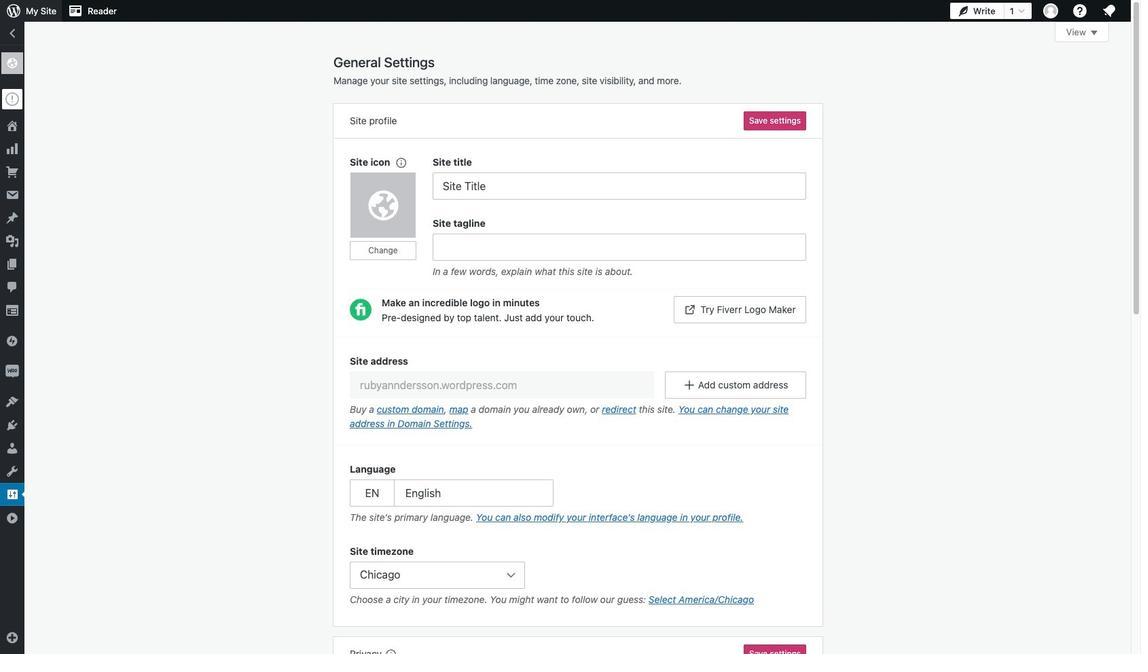 Task type: vqa. For each thing, say whether or not it's contained in the screenshot.
text field
yes



Task type: locate. For each thing, give the bounding box(es) containing it.
None text field
[[433, 173, 807, 200], [350, 372, 655, 399], [433, 173, 807, 200], [350, 372, 655, 399]]

0 vertical spatial img image
[[5, 334, 19, 348]]

1 vertical spatial img image
[[5, 365, 19, 379]]

img image
[[5, 334, 19, 348], [5, 365, 19, 379]]

None text field
[[433, 234, 807, 261]]

group
[[350, 155, 433, 282], [433, 155, 807, 200], [433, 216, 807, 282], [334, 337, 823, 446], [350, 462, 807, 528], [350, 544, 807, 611]]

2 img image from the top
[[5, 365, 19, 379]]

more information image
[[385, 649, 397, 655]]

main content
[[334, 22, 1110, 655]]

fiverr small logo image
[[350, 299, 372, 321]]

my profile image
[[1044, 3, 1059, 18]]



Task type: describe. For each thing, give the bounding box(es) containing it.
more information image
[[395, 156, 407, 168]]

closed image
[[1092, 31, 1098, 35]]

help image
[[1073, 3, 1089, 19]]

1 img image from the top
[[5, 334, 19, 348]]

manage your notifications image
[[1102, 3, 1118, 19]]



